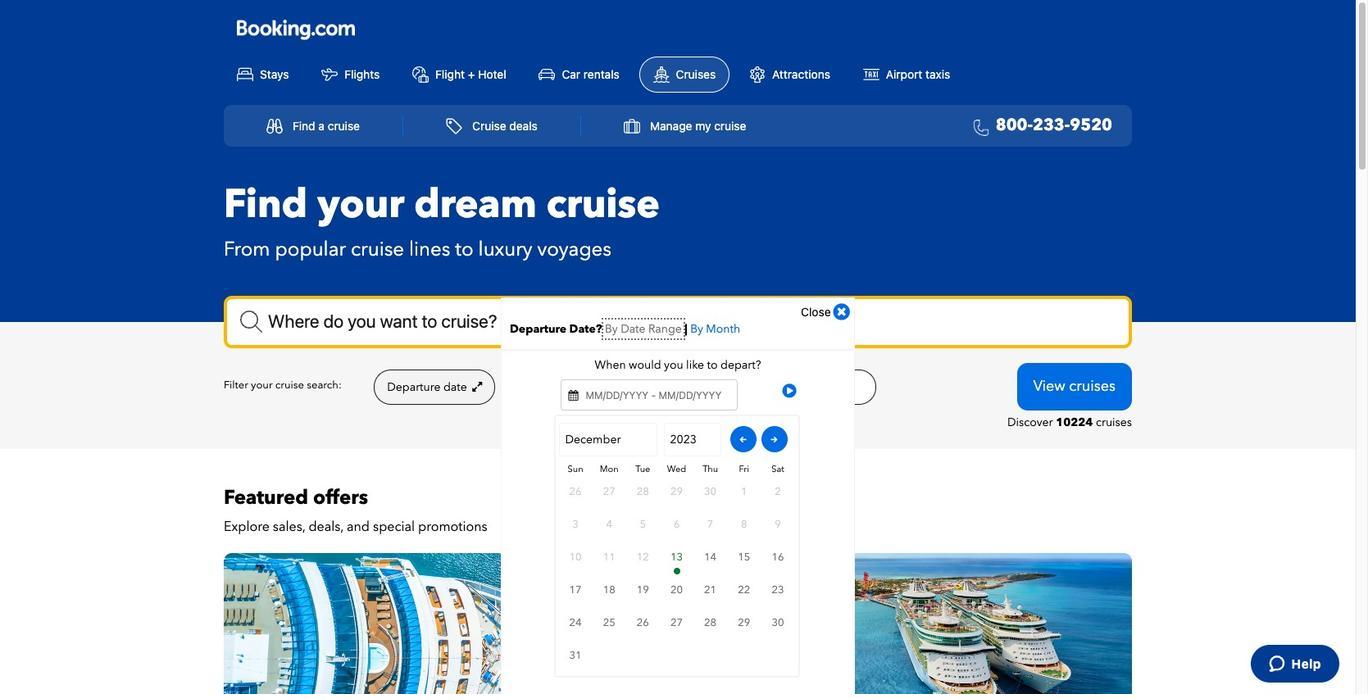 Task type: vqa. For each thing, say whether or not it's contained in the screenshot.
the
no



Task type: describe. For each thing, give the bounding box(es) containing it.
+
[[468, 67, 475, 81]]

1 by from the left
[[605, 321, 618, 337]]

800-
[[996, 114, 1033, 136]]

21
[[704, 583, 717, 597]]

stays
[[260, 67, 289, 81]]

cruise line
[[782, 379, 840, 395]]

cruise for manage my cruise
[[714, 119, 746, 133]]

14
[[704, 550, 717, 565]]

cruise sale image
[[224, 553, 670, 694]]

find a cruise link
[[249, 110, 378, 142]]

28
[[704, 615, 717, 630]]

← button
[[730, 426, 756, 453]]

flight + hotel link
[[399, 57, 519, 91]]

cruise for find a cruise
[[328, 119, 360, 133]]

length
[[556, 379, 590, 395]]

1 vertical spatial cruises
[[1096, 415, 1132, 430]]

discover
[[1007, 415, 1053, 430]]

departure port
[[643, 379, 724, 395]]

31
[[569, 648, 582, 663]]

23
[[772, 583, 784, 597]]

departure date? by date range | by month
[[510, 321, 740, 337]]

filter your cruise search:
[[224, 378, 342, 393]]

attractions
[[772, 67, 830, 81]]

1 vertical spatial to
[[707, 357, 718, 373]]

flight
[[435, 67, 465, 81]]

by month link
[[690, 321, 740, 337]]

sat
[[771, 463, 784, 475]]

line
[[818, 379, 837, 395]]

cheap cruises image
[[686, 553, 1132, 694]]

find for your
[[224, 177, 308, 232]]

departure for departure port
[[643, 379, 697, 395]]

cruise length
[[520, 379, 593, 395]]

cruise up voyages
[[547, 177, 660, 232]]

mon
[[600, 463, 619, 475]]

popular
[[275, 236, 346, 263]]

cruises link
[[639, 56, 730, 92]]

cruise length button
[[503, 369, 622, 405]]

sales,
[[273, 518, 305, 536]]

←
[[739, 433, 747, 446]]

stays link
[[224, 57, 302, 91]]

departure for departure date? by date range | by month
[[510, 321, 567, 337]]

close link
[[801, 302, 850, 322]]

2 by from the left
[[690, 321, 703, 337]]

departure port button
[[630, 369, 750, 405]]

booking.com home image
[[237, 19, 355, 41]]

22
[[738, 583, 750, 597]]

flights
[[344, 67, 380, 81]]

view
[[1033, 376, 1065, 396]]

flights link
[[308, 57, 393, 91]]

featured offers explore sales, deals, and special promotions
[[224, 484, 487, 536]]

view cruises
[[1033, 376, 1116, 396]]

your for filter
[[251, 378, 273, 393]]

800-233-9520 link
[[967, 114, 1112, 138]]

cruise for cruise length
[[520, 379, 554, 395]]

lines
[[409, 236, 450, 263]]

cruise line button
[[758, 369, 876, 405]]

play circle image
[[782, 383, 796, 399]]

airport
[[886, 67, 922, 81]]

18
[[603, 583, 615, 597]]

voyages
[[537, 236, 611, 263]]

offers
[[313, 484, 368, 511]]

13
[[670, 550, 683, 565]]

find for a
[[293, 119, 315, 133]]

promotions
[[418, 518, 487, 536]]

manage
[[650, 119, 692, 133]]

fri
[[739, 463, 749, 475]]

from
[[224, 236, 270, 263]]

to inside find your dream cruise from popular cruise lines to luxury voyages
[[455, 236, 473, 263]]

find a cruise
[[293, 119, 360, 133]]

discover 10224 cruises
[[1007, 415, 1132, 430]]

manage my cruise
[[650, 119, 746, 133]]

20
[[670, 583, 683, 597]]

flight + hotel
[[435, 67, 506, 81]]

expand image for departure date
[[470, 381, 482, 393]]

luxury
[[478, 236, 532, 263]]

10224
[[1056, 415, 1093, 430]]

attractions link
[[736, 57, 843, 91]]

times circle image
[[833, 302, 850, 322]]

→ button
[[761, 426, 787, 453]]



Task type: locate. For each thing, give the bounding box(es) containing it.
0 horizontal spatial date
[[443, 379, 467, 395]]

special
[[373, 518, 415, 536]]

cruise
[[472, 119, 506, 133], [520, 379, 554, 395], [782, 379, 815, 395]]

1 horizontal spatial your
[[317, 177, 404, 232]]

0 horizontal spatial cruise
[[472, 119, 506, 133]]

0 horizontal spatial your
[[251, 378, 273, 393]]

wed
[[667, 463, 686, 475]]

expand image inside departure date button
[[470, 381, 482, 393]]

1 horizontal spatial date
[[621, 321, 646, 337]]

airport taxis
[[886, 67, 950, 81]]

cruise for filter your cruise search:
[[275, 378, 304, 393]]

search:
[[307, 378, 342, 393]]

car rentals link
[[526, 57, 633, 91]]

29
[[738, 615, 750, 630]]

|
[[685, 321, 687, 337]]

cruise deals
[[472, 119, 538, 133]]

by date range link
[[605, 321, 682, 337]]

cruise for cruise line
[[782, 379, 815, 395]]

find inside find a cruise link
[[293, 119, 315, 133]]

departure date
[[387, 379, 470, 395]]

by right date?
[[605, 321, 618, 337]]

0 horizontal spatial departure
[[387, 379, 441, 395]]

expand image inside the cruise length button
[[593, 381, 605, 393]]

find your dream cruise from popular cruise lines to luxury voyages
[[224, 177, 660, 263]]

find left the a
[[293, 119, 315, 133]]

0 vertical spatial your
[[317, 177, 404, 232]]

cruises right 10224
[[1096, 415, 1132, 430]]

3 expand image from the left
[[724, 381, 736, 393]]

dream
[[414, 177, 537, 232]]

expand image down "when"
[[593, 381, 605, 393]]

your for find
[[317, 177, 404, 232]]

to right lines
[[455, 236, 473, 263]]

0 vertical spatial date
[[621, 321, 646, 337]]

to right like
[[707, 357, 718, 373]]

manage my cruise button
[[606, 110, 764, 142]]

thu
[[703, 463, 718, 475]]

26
[[637, 615, 649, 630]]

cruise left search:
[[275, 378, 304, 393]]

find up from
[[224, 177, 308, 232]]

date?
[[569, 321, 602, 337]]

close
[[801, 305, 831, 319]]

1 horizontal spatial to
[[707, 357, 718, 373]]

like
[[686, 357, 704, 373]]

filter
[[224, 378, 248, 393]]

would
[[629, 357, 661, 373]]

date inside button
[[443, 379, 467, 395]]

view cruises link
[[1017, 363, 1132, 410]]

expand image right the port
[[724, 381, 736, 393]]

expand image for cruise length
[[593, 381, 605, 393]]

you
[[664, 357, 683, 373]]

2 expand image from the left
[[593, 381, 605, 393]]

233-
[[1033, 114, 1070, 136]]

1 horizontal spatial by
[[690, 321, 703, 337]]

cruise deals link
[[428, 110, 555, 142]]

travel menu navigation
[[224, 105, 1132, 146]]

cruise left length
[[520, 379, 554, 395]]

0 vertical spatial to
[[455, 236, 473, 263]]

cruise right my
[[714, 119, 746, 133]]

range
[[648, 321, 682, 337]]

cruise
[[328, 119, 360, 133], [714, 119, 746, 133], [547, 177, 660, 232], [351, 236, 404, 263], [275, 378, 304, 393]]

27
[[670, 615, 683, 630]]

expand image for departure port
[[724, 381, 736, 393]]

25
[[603, 615, 615, 630]]

None field
[[224, 296, 1132, 348]]

sun
[[568, 463, 583, 475]]

find inside find your dream cruise from popular cruise lines to luxury voyages
[[224, 177, 308, 232]]

1 vertical spatial find
[[224, 177, 308, 232]]

hotel
[[478, 67, 506, 81]]

15
[[738, 550, 750, 565]]

departure inside button
[[387, 379, 441, 395]]

1 vertical spatial date
[[443, 379, 467, 395]]

2 horizontal spatial cruise
[[782, 379, 815, 395]]

port
[[699, 379, 721, 395]]

departure date button
[[374, 369, 495, 405]]

find
[[293, 119, 315, 133], [224, 177, 308, 232]]

1 horizontal spatial expand image
[[593, 381, 605, 393]]

cruise for cruise deals
[[472, 119, 506, 133]]

your up popular
[[317, 177, 404, 232]]

cruise left lines
[[351, 236, 404, 263]]

1 horizontal spatial cruise
[[520, 379, 554, 395]]

by right the |
[[690, 321, 703, 337]]

19
[[637, 583, 649, 597]]

9520
[[1070, 114, 1112, 136]]

expand image left cruise length
[[470, 381, 482, 393]]

24
[[569, 615, 582, 630]]

when would you like to depart?
[[595, 357, 761, 373]]

a
[[318, 119, 325, 133]]

your
[[317, 177, 404, 232], [251, 378, 273, 393]]

cruise right the a
[[328, 119, 360, 133]]

deals
[[509, 119, 538, 133]]

Where do you want to cruise? text field
[[224, 296, 1132, 348]]

0 vertical spatial cruises
[[1069, 376, 1116, 396]]

cruise inside travel menu navigation
[[472, 119, 506, 133]]

800-233-9520
[[996, 114, 1112, 136]]

30
[[772, 615, 784, 630]]

by
[[605, 321, 618, 337], [690, 321, 703, 337]]

deals,
[[309, 518, 343, 536]]

taxis
[[926, 67, 950, 81]]

1 horizontal spatial departure
[[510, 321, 567, 337]]

when
[[595, 357, 626, 373]]

0 horizontal spatial expand image
[[470, 381, 482, 393]]

cruises up 10224
[[1069, 376, 1116, 396]]

tue
[[636, 463, 650, 475]]

departure for departure date
[[387, 379, 441, 395]]

1 expand image from the left
[[470, 381, 482, 393]]

car
[[562, 67, 580, 81]]

your inside find your dream cruise from popular cruise lines to luxury voyages
[[317, 177, 404, 232]]

expand image inside departure port button
[[724, 381, 736, 393]]

cruises
[[1069, 376, 1116, 396], [1096, 415, 1132, 430]]

your right filter
[[251, 378, 273, 393]]

departure inside button
[[643, 379, 697, 395]]

expand image
[[470, 381, 482, 393], [593, 381, 605, 393], [724, 381, 736, 393]]

cruise left line at bottom
[[782, 379, 815, 395]]

featured
[[224, 484, 308, 511]]

month
[[706, 321, 740, 337]]

airport taxis link
[[850, 57, 963, 91]]

and
[[347, 518, 370, 536]]

When would you like to depart? text field
[[560, 379, 738, 410]]

16
[[772, 550, 784, 565]]

1 vertical spatial your
[[251, 378, 273, 393]]

my
[[695, 119, 711, 133]]

0 horizontal spatial by
[[605, 321, 618, 337]]

0 horizontal spatial to
[[455, 236, 473, 263]]

depart?
[[721, 357, 761, 373]]

departure
[[510, 321, 567, 337], [387, 379, 441, 395], [643, 379, 697, 395]]

cruises
[[676, 67, 716, 81]]

2 horizontal spatial departure
[[643, 379, 697, 395]]

date
[[621, 321, 646, 337], [443, 379, 467, 395]]

cruise left the deals
[[472, 119, 506, 133]]

cruise inside dropdown button
[[714, 119, 746, 133]]

2 horizontal spatial expand image
[[724, 381, 736, 393]]

0 vertical spatial find
[[293, 119, 315, 133]]

calendar image
[[568, 390, 578, 401]]



